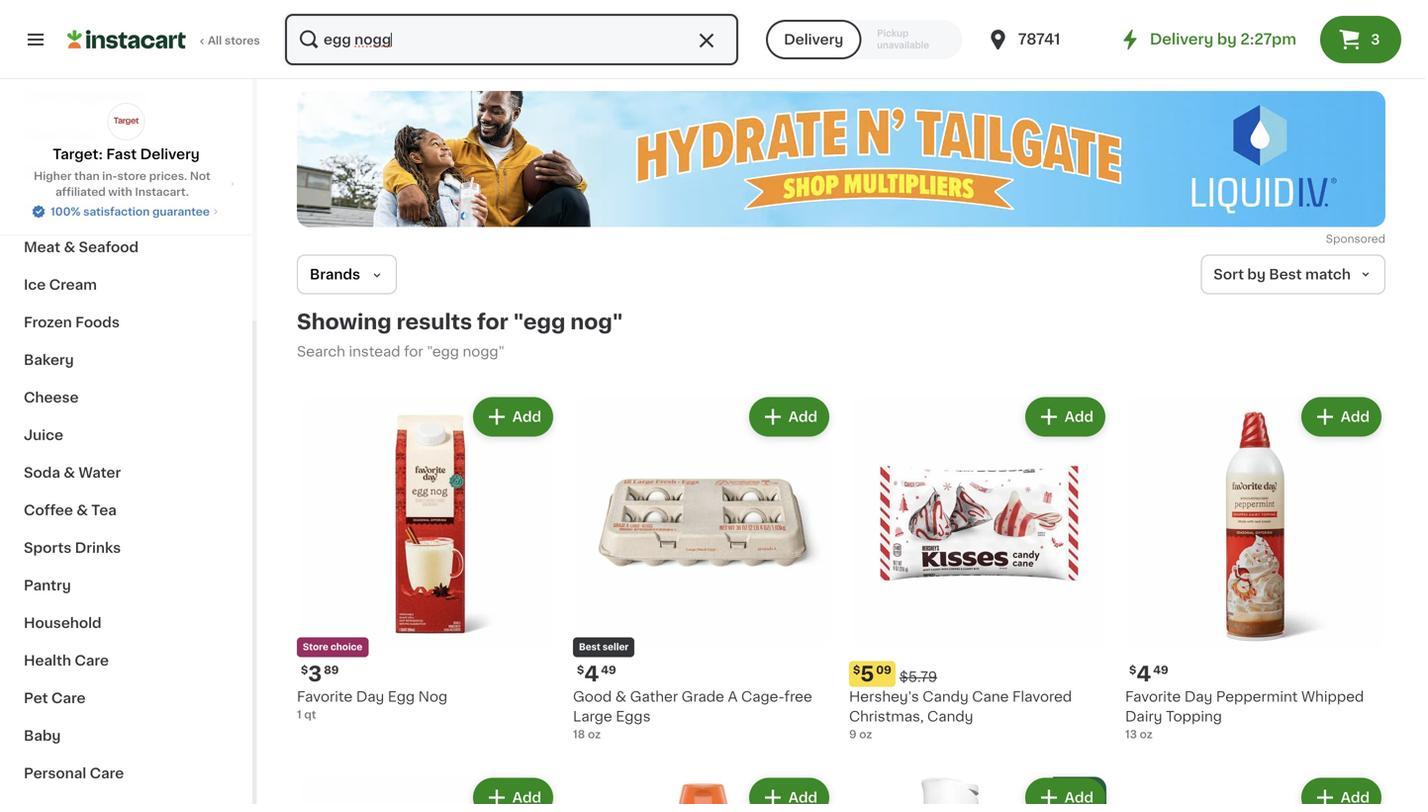 Task type: vqa. For each thing, say whether or not it's contained in the screenshot.
Cup
no



Task type: describe. For each thing, give the bounding box(es) containing it.
pantry
[[24, 579, 71, 593]]

4 for good & gather grade a cage-free large eggs
[[584, 664, 599, 685]]

a
[[728, 691, 738, 704]]

foods
[[75, 316, 120, 330]]

all stores link
[[67, 12, 261, 67]]

health
[[24, 654, 71, 668]]

nsored
[[1348, 234, 1386, 245]]

store
[[303, 644, 329, 652]]

3 button
[[1321, 16, 1402, 63]]

day for 3
[[356, 691, 384, 704]]

search instead for "egg nogg"
[[297, 345, 505, 359]]

frozen
[[24, 316, 72, 330]]

seller
[[603, 644, 629, 652]]

add button for favorite day peppermint whipped dairy topping
[[1304, 400, 1380, 435]]

meat & seafood
[[24, 241, 139, 254]]

fresh for fresh fruit
[[24, 128, 64, 142]]

instead
[[349, 345, 401, 359]]

brands
[[310, 268, 360, 282]]

by for delivery
[[1218, 32, 1237, 47]]

higher than in-store prices. not affiliated with instacart.
[[34, 171, 211, 198]]

add button for good & gather grade a cage-free large eggs
[[751, 400, 828, 435]]

& for dairy
[[66, 165, 77, 179]]

1 vertical spatial best
[[579, 644, 601, 652]]

favorite day egg nog 1 qt
[[297, 691, 448, 721]]

gather
[[630, 691, 678, 704]]

drinks
[[75, 542, 121, 555]]

dairy & eggs link
[[12, 153, 241, 191]]

Best match Sort by field
[[1201, 255, 1386, 295]]

cheese link
[[12, 379, 241, 417]]

$ 3 89
[[301, 664, 339, 685]]

showing
[[297, 312, 392, 333]]

care for personal care
[[90, 767, 124, 781]]

showing results for "egg nog"
[[297, 312, 623, 333]]

delivery by 2:27pm
[[1150, 32, 1297, 47]]

ice cream
[[24, 278, 97, 292]]

egg
[[388, 691, 415, 704]]

cage-
[[742, 691, 785, 704]]

100% satisfaction guarantee button
[[31, 200, 222, 220]]

add for favorite day egg nog
[[513, 410, 542, 424]]

water
[[79, 466, 121, 480]]

choice
[[331, 644, 363, 652]]

by for sort
[[1248, 268, 1266, 282]]

pet care
[[24, 692, 86, 706]]

add for hershey's candy cane flavored christmas, candy
[[1065, 410, 1094, 424]]

grade
[[682, 691, 725, 704]]

target: fast delivery logo image
[[107, 103, 145, 141]]

0 vertical spatial dairy
[[24, 165, 62, 179]]

49 for favorite
[[1154, 665, 1169, 676]]

not
[[190, 171, 211, 182]]

good & gather grade a cage-free large eggs 18 oz
[[573, 691, 813, 741]]

sports drinks
[[24, 542, 121, 555]]

match
[[1306, 268, 1351, 282]]

baby link
[[12, 718, 241, 755]]

whipped
[[1302, 691, 1365, 704]]

$ for favorite day peppermint whipped dairy topping
[[1130, 665, 1137, 676]]

baby
[[24, 730, 61, 744]]

for for results
[[477, 312, 509, 333]]

bakery
[[24, 353, 74, 367]]

higher
[[34, 171, 72, 182]]

add button for hershey's candy cane flavored christmas, candy
[[1027, 400, 1104, 435]]

affiliated
[[55, 187, 106, 198]]

free
[[785, 691, 813, 704]]

peppermint
[[1217, 691, 1298, 704]]

results
[[397, 312, 472, 333]]

personal care
[[24, 767, 124, 781]]

13
[[1126, 730, 1138, 741]]

0 vertical spatial candy
[[94, 203, 141, 217]]

frozen foods link
[[12, 304, 241, 342]]

"egg for nogg"
[[427, 345, 459, 359]]

product group containing 5
[[850, 394, 1110, 743]]

add for good & gather grade a cage-free large eggs
[[789, 410, 818, 424]]

Search field
[[285, 14, 739, 65]]

0 horizontal spatial delivery
[[140, 148, 200, 161]]

fresh fruit
[[24, 128, 100, 142]]

coffee & tea link
[[12, 492, 241, 530]]

2 vertical spatial candy
[[928, 710, 974, 724]]

• sponsored: liquid i.v. hydrate n' tailgate. shop multipliers image
[[297, 91, 1386, 227]]

$ 4 49 for good
[[577, 664, 616, 685]]

oz for christmas,
[[860, 730, 873, 741]]

stores
[[225, 35, 260, 46]]

fresh vegetables
[[24, 90, 148, 104]]

frozen foods
[[24, 316, 120, 330]]

ice cream link
[[12, 266, 241, 304]]

& for meat
[[64, 241, 75, 254]]

health care link
[[12, 643, 241, 680]]

search
[[297, 345, 345, 359]]

meat
[[24, 241, 60, 254]]

0 vertical spatial eggs
[[81, 165, 116, 179]]

5
[[861, 664, 875, 685]]

fresh vegetables link
[[12, 78, 241, 116]]

cane
[[973, 691, 1009, 704]]

store choice
[[303, 644, 363, 652]]

higher than in-store prices. not affiliated with instacart. link
[[16, 168, 237, 200]]

delivery for delivery
[[784, 33, 844, 47]]

$ 5 09
[[853, 664, 892, 685]]

personal care link
[[12, 755, 241, 793]]

fresh for fresh vegetables
[[24, 90, 64, 104]]

than
[[74, 171, 100, 182]]

qt
[[304, 710, 316, 721]]

personal
[[24, 767, 86, 781]]

add button for favorite day egg nog
[[475, 400, 551, 435]]

100%
[[51, 206, 81, 217]]

$ for good & gather grade a cage-free large eggs
[[577, 665, 584, 676]]

eggs inside good & gather grade a cage-free large eggs 18 oz
[[616, 710, 651, 724]]

instacart.
[[135, 187, 189, 198]]

seafood
[[79, 241, 139, 254]]

sports
[[24, 542, 72, 555]]

$ 4 49 for favorite
[[1130, 664, 1169, 685]]



Task type: locate. For each thing, give the bounding box(es) containing it.
& down the affiliated
[[79, 203, 90, 217]]

target: fast delivery
[[53, 148, 200, 161]]

care down 'baby' link
[[90, 767, 124, 781]]

1 add from the left
[[513, 410, 542, 424]]

day inside "favorite day egg nog 1 qt"
[[356, 691, 384, 704]]

2 day from the left
[[1185, 691, 1213, 704]]

0 vertical spatial care
[[75, 654, 109, 668]]

health care
[[24, 654, 109, 668]]

2 horizontal spatial oz
[[1140, 730, 1153, 741]]

favorite for 3
[[297, 691, 353, 704]]

pet
[[24, 692, 48, 706]]

3 add button from the left
[[1027, 400, 1104, 435]]

target: fast delivery link
[[53, 103, 200, 164]]

best left match at the top of the page
[[1270, 268, 1303, 282]]

add for favorite day peppermint whipped dairy topping
[[1341, 410, 1370, 424]]

$ 4 49 up topping
[[1130, 664, 1169, 685]]

1 horizontal spatial 3
[[1371, 33, 1381, 47]]

3 inside product group
[[308, 664, 322, 685]]

$
[[301, 665, 308, 676], [577, 665, 584, 676], [853, 665, 861, 676], [1130, 665, 1137, 676]]

oz
[[588, 730, 601, 741], [860, 730, 873, 741], [1140, 730, 1153, 741]]

& for coffee
[[76, 504, 88, 518]]

add button
[[475, 400, 551, 435], [751, 400, 828, 435], [1027, 400, 1104, 435], [1304, 400, 1380, 435]]

0 horizontal spatial for
[[404, 345, 423, 359]]

0 horizontal spatial day
[[356, 691, 384, 704]]

$ inside $ 5 09
[[853, 665, 861, 676]]

18
[[573, 730, 585, 741]]

instacart logo image
[[67, 28, 186, 51]]

0 vertical spatial by
[[1218, 32, 1237, 47]]

& right soda
[[64, 466, 75, 480]]

favorite up qt
[[297, 691, 353, 704]]

2 49 from the left
[[1154, 665, 1169, 676]]

delivery by 2:27pm link
[[1119, 28, 1297, 51]]

1
[[297, 710, 302, 721]]

0 horizontal spatial 3
[[308, 664, 322, 685]]

$5.79
[[900, 671, 938, 685]]

4 $ from the left
[[1130, 665, 1137, 676]]

None search field
[[283, 12, 741, 67]]

day left the egg
[[356, 691, 384, 704]]

49
[[601, 665, 616, 676], [1154, 665, 1169, 676]]

89
[[324, 665, 339, 676]]

2 4 from the left
[[1137, 664, 1152, 685]]

dairy & eggs
[[24, 165, 116, 179]]

1 horizontal spatial 4
[[1137, 664, 1152, 685]]

oz right 9
[[860, 730, 873, 741]]

oz inside hershey's candy cane flavored christmas, candy 9 oz
[[860, 730, 873, 741]]

ice
[[24, 278, 46, 292]]

2 favorite from the left
[[1126, 691, 1181, 704]]

1 vertical spatial eggs
[[616, 710, 651, 724]]

for
[[477, 312, 509, 333], [404, 345, 423, 359]]

1 vertical spatial fresh
[[24, 128, 64, 142]]

1 favorite from the left
[[297, 691, 353, 704]]

0 horizontal spatial $ 4 49
[[577, 664, 616, 685]]

0 horizontal spatial 49
[[601, 665, 616, 676]]

coffee & tea
[[24, 504, 117, 518]]

snacks
[[24, 203, 76, 217]]

satisfaction
[[83, 206, 150, 217]]

oz inside 'favorite day peppermint whipped dairy topping 13 oz'
[[1140, 730, 1153, 741]]

for for instead
[[404, 345, 423, 359]]

bakery link
[[12, 342, 241, 379]]

0 horizontal spatial "egg
[[427, 345, 459, 359]]

fresh fruit link
[[12, 116, 241, 153]]

1 vertical spatial dairy
[[1126, 710, 1163, 724]]

0 horizontal spatial favorite
[[297, 691, 353, 704]]

day inside 'favorite day peppermint whipped dairy topping 13 oz'
[[1185, 691, 1213, 704]]

snacks & candy link
[[12, 191, 241, 229]]

0 horizontal spatial eggs
[[81, 165, 116, 179]]

2 $ from the left
[[577, 665, 584, 676]]

0 horizontal spatial 4
[[584, 664, 599, 685]]

large
[[573, 710, 613, 724]]

for up nogg" at top left
[[477, 312, 509, 333]]

product group containing 3
[[297, 394, 557, 723]]

care right pet
[[51, 692, 86, 706]]

0 horizontal spatial oz
[[588, 730, 601, 741]]

eggs
[[81, 165, 116, 179], [616, 710, 651, 724]]

2 $ 4 49 from the left
[[1130, 664, 1169, 685]]

delivery for delivery by 2:27pm
[[1150, 32, 1214, 47]]

1 $ 4 49 from the left
[[577, 664, 616, 685]]

1 horizontal spatial dairy
[[1126, 710, 1163, 724]]

2 oz from the left
[[860, 730, 873, 741]]

1 horizontal spatial 49
[[1154, 665, 1169, 676]]

4 up good in the bottom of the page
[[584, 664, 599, 685]]

"egg for nog"
[[513, 312, 566, 333]]

4 add from the left
[[1341, 410, 1370, 424]]

nogg"
[[463, 345, 505, 359]]

2 add from the left
[[789, 410, 818, 424]]

juice
[[24, 429, 63, 443]]

3 inside button
[[1371, 33, 1381, 47]]

cheese
[[24, 391, 79, 405]]

search instead for "egg nogg" button
[[297, 342, 505, 362]]

oz right 13
[[1140, 730, 1153, 741]]

1 vertical spatial 3
[[308, 664, 322, 685]]

4 add button from the left
[[1304, 400, 1380, 435]]

best
[[1270, 268, 1303, 282], [579, 644, 601, 652]]

1 vertical spatial by
[[1248, 268, 1266, 282]]

cream
[[49, 278, 97, 292]]

$ left 09
[[853, 665, 861, 676]]

favorite for 4
[[1126, 691, 1181, 704]]

$ up good in the bottom of the page
[[577, 665, 584, 676]]

& right meat
[[64, 241, 75, 254]]

service type group
[[766, 20, 963, 59]]

day for 4
[[1185, 691, 1213, 704]]

care for health care
[[75, 654, 109, 668]]

0 horizontal spatial by
[[1218, 32, 1237, 47]]

for inside button
[[404, 345, 423, 359]]

fast
[[106, 148, 137, 161]]

1 horizontal spatial $ 4 49
[[1130, 664, 1169, 685]]

household link
[[12, 605, 241, 643]]

eggs down gather
[[616, 710, 651, 724]]

49 down best seller
[[601, 665, 616, 676]]

0 vertical spatial best
[[1270, 268, 1303, 282]]

care for pet care
[[51, 692, 86, 706]]

with
[[108, 187, 132, 198]]

4
[[584, 664, 599, 685], [1137, 664, 1152, 685]]

$ down the store
[[301, 665, 308, 676]]

favorite up 13
[[1126, 691, 1181, 704]]

oz for dairy
[[1140, 730, 1153, 741]]

nog"
[[571, 312, 623, 333]]

pet care link
[[12, 680, 241, 718]]

& for snacks
[[79, 203, 90, 217]]

add
[[513, 410, 542, 424], [789, 410, 818, 424], [1065, 410, 1094, 424], [1341, 410, 1370, 424]]

candy
[[94, 203, 141, 217], [923, 691, 969, 704], [928, 710, 974, 724]]

brands button
[[297, 255, 397, 295]]

for down results
[[404, 345, 423, 359]]

1 horizontal spatial oz
[[860, 730, 873, 741]]

100% satisfaction guarantee
[[51, 206, 210, 217]]

favorite inside "favorite day egg nog 1 qt"
[[297, 691, 353, 704]]

dairy up 13
[[1126, 710, 1163, 724]]

& for soda
[[64, 466, 75, 480]]

$ up 13
[[1130, 665, 1137, 676]]

sort by best match
[[1214, 268, 1351, 282]]

$ for favorite day egg nog
[[301, 665, 308, 676]]

2 horizontal spatial delivery
[[1150, 32, 1214, 47]]

dairy inside 'favorite day peppermint whipped dairy topping 13 oz'
[[1126, 710, 1163, 724]]

best left seller
[[579, 644, 601, 652]]

oz right 18
[[588, 730, 601, 741]]

1 add button from the left
[[475, 400, 551, 435]]

vegetables
[[67, 90, 148, 104]]

1 vertical spatial care
[[51, 692, 86, 706]]

78741
[[1019, 32, 1061, 47]]

"egg inside search instead for "egg nogg" button
[[427, 345, 459, 359]]

1 horizontal spatial best
[[1270, 268, 1303, 282]]

care right health at the bottom of page
[[75, 654, 109, 668]]

4 up 13
[[1137, 664, 1152, 685]]

1 horizontal spatial for
[[477, 312, 509, 333]]

1 vertical spatial candy
[[923, 691, 969, 704]]

49 for good
[[601, 665, 616, 676]]

$5.09 original price: $5.79 element
[[850, 662, 1110, 688]]

good
[[573, 691, 612, 704]]

store
[[117, 171, 146, 182]]

fresh up target:
[[24, 128, 64, 142]]

best inside field
[[1270, 268, 1303, 282]]

"egg
[[513, 312, 566, 333], [427, 345, 459, 359]]

snacks & candy
[[24, 203, 141, 217]]

coffee
[[24, 504, 73, 518]]

3
[[1371, 33, 1381, 47], [308, 664, 322, 685]]

1 horizontal spatial "egg
[[513, 312, 566, 333]]

by inside field
[[1248, 268, 1266, 282]]

1 horizontal spatial delivery
[[784, 33, 844, 47]]

0 horizontal spatial best
[[579, 644, 601, 652]]

0 vertical spatial 3
[[1371, 33, 1381, 47]]

spo
[[1327, 234, 1348, 245]]

1 horizontal spatial by
[[1248, 268, 1266, 282]]

product group
[[297, 394, 557, 723], [573, 394, 834, 743], [850, 394, 1110, 743], [1126, 394, 1386, 743], [297, 775, 557, 805], [573, 775, 834, 805], [850, 775, 1110, 805], [1126, 775, 1386, 805]]

by right sort
[[1248, 268, 1266, 282]]

favorite inside 'favorite day peppermint whipped dairy topping 13 oz'
[[1126, 691, 1181, 704]]

$ 4 49 up good in the bottom of the page
[[577, 664, 616, 685]]

49 up topping
[[1154, 665, 1169, 676]]

1 horizontal spatial favorite
[[1126, 691, 1181, 704]]

"egg left nog"
[[513, 312, 566, 333]]

1 fresh from the top
[[24, 90, 64, 104]]

& right good in the bottom of the page
[[616, 691, 627, 704]]

1 day from the left
[[356, 691, 384, 704]]

guarantee
[[152, 206, 210, 217]]

0 vertical spatial for
[[477, 312, 509, 333]]

candy down $5.79
[[923, 691, 969, 704]]

1 oz from the left
[[588, 730, 601, 741]]

2 fresh from the top
[[24, 128, 64, 142]]

all stores
[[208, 35, 260, 46]]

day
[[356, 691, 384, 704], [1185, 691, 1213, 704]]

by left the 2:27pm at top right
[[1218, 32, 1237, 47]]

78741 button
[[987, 12, 1106, 67]]

1 49 from the left
[[601, 665, 616, 676]]

oz inside good & gather grade a cage-free large eggs 18 oz
[[588, 730, 601, 741]]

dairy up snacks
[[24, 165, 62, 179]]

3 $ from the left
[[853, 665, 861, 676]]

delivery inside button
[[784, 33, 844, 47]]

9
[[850, 730, 857, 741]]

& down target:
[[66, 165, 77, 179]]

1 horizontal spatial eggs
[[616, 710, 651, 724]]

0 vertical spatial fresh
[[24, 90, 64, 104]]

day up topping
[[1185, 691, 1213, 704]]

fresh up fresh fruit
[[24, 90, 64, 104]]

1 vertical spatial for
[[404, 345, 423, 359]]

1 horizontal spatial day
[[1185, 691, 1213, 704]]

all
[[208, 35, 222, 46]]

"egg down results
[[427, 345, 459, 359]]

candy down cane
[[928, 710, 974, 724]]

flavored
[[1013, 691, 1072, 704]]

sort
[[1214, 268, 1245, 282]]

1 vertical spatial "egg
[[427, 345, 459, 359]]

& for good
[[616, 691, 627, 704]]

best seller
[[579, 644, 629, 652]]

& inside good & gather grade a cage-free large eggs 18 oz
[[616, 691, 627, 704]]

3 oz from the left
[[1140, 730, 1153, 741]]

hershey's candy cane flavored christmas, candy 9 oz
[[850, 691, 1072, 741]]

hershey's
[[850, 691, 920, 704]]

3 add from the left
[[1065, 410, 1094, 424]]

soda
[[24, 466, 60, 480]]

eggs up the affiliated
[[81, 165, 116, 179]]

candy down 'with'
[[94, 203, 141, 217]]

&
[[66, 165, 77, 179], [79, 203, 90, 217], [64, 241, 75, 254], [64, 466, 75, 480], [76, 504, 88, 518], [616, 691, 627, 704]]

soda & water link
[[12, 454, 241, 492]]

0 vertical spatial "egg
[[513, 312, 566, 333]]

tea
[[91, 504, 117, 518]]

2 vertical spatial care
[[90, 767, 124, 781]]

1 $ from the left
[[301, 665, 308, 676]]

sports drinks link
[[12, 530, 241, 567]]

1 4 from the left
[[584, 664, 599, 685]]

0 horizontal spatial dairy
[[24, 165, 62, 179]]

4 for favorite day peppermint whipped dairy topping
[[1137, 664, 1152, 685]]

& left tea
[[76, 504, 88, 518]]

delivery
[[1150, 32, 1214, 47], [784, 33, 844, 47], [140, 148, 200, 161]]

delivery button
[[766, 20, 862, 59]]

$ inside $ 3 89
[[301, 665, 308, 676]]

2 add button from the left
[[751, 400, 828, 435]]



